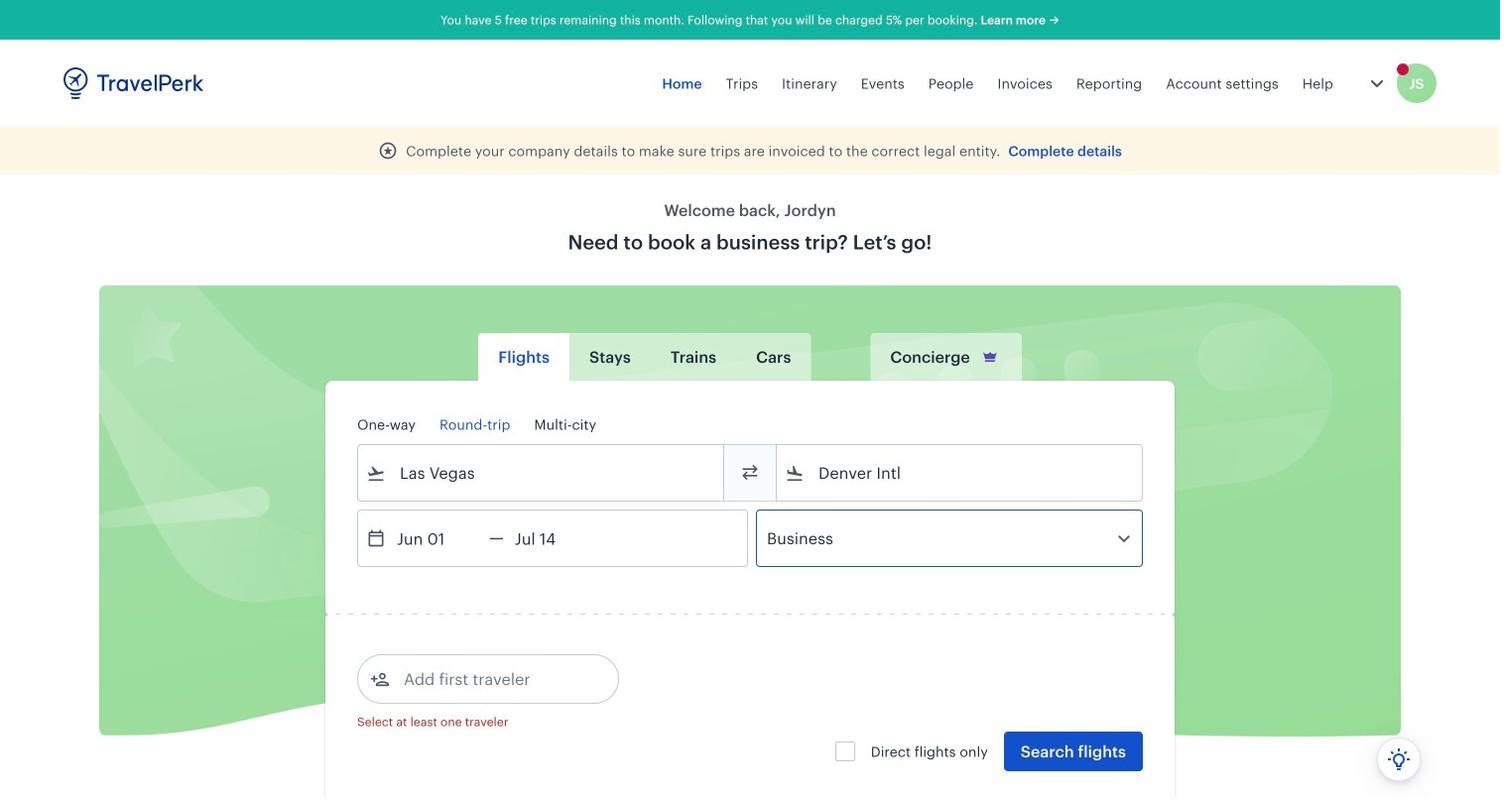 Task type: describe. For each thing, give the bounding box(es) containing it.
From search field
[[386, 458, 698, 489]]

To search field
[[805, 458, 1116, 489]]

Add first traveler search field
[[390, 664, 596, 696]]

Return text field
[[504, 511, 607, 567]]



Task type: locate. For each thing, give the bounding box(es) containing it.
Depart text field
[[386, 511, 489, 567]]



